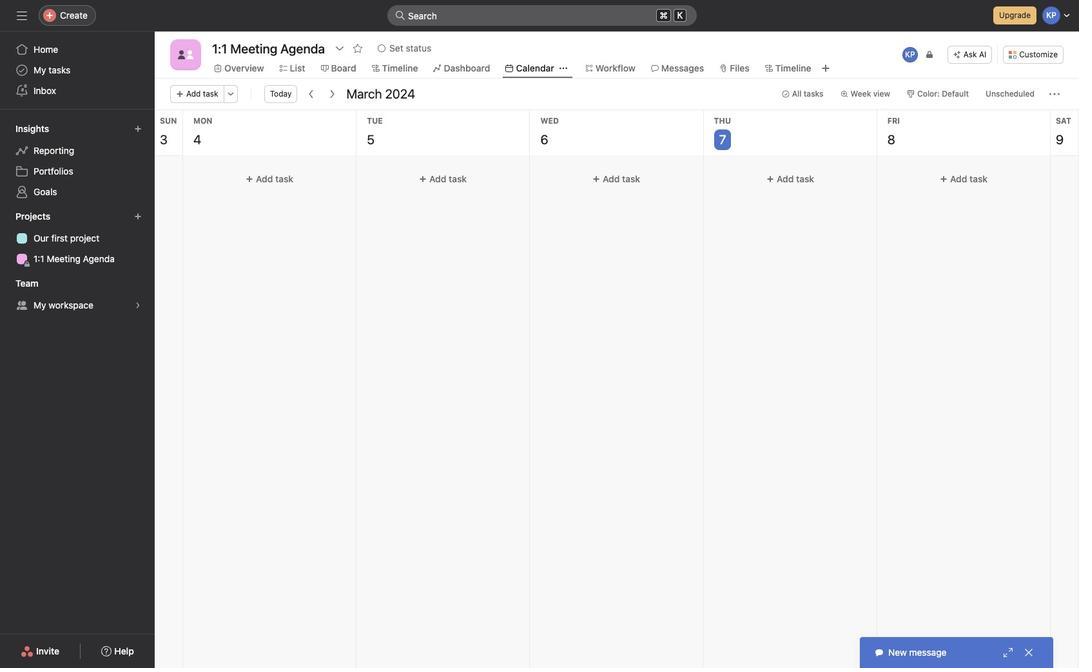 Task type: locate. For each thing, give the bounding box(es) containing it.
today button
[[264, 85, 297, 103]]

sun 3
[[160, 116, 177, 147]]

insights
[[15, 123, 49, 134]]

dashboard link
[[433, 61, 490, 75]]

1 horizontal spatial tasks
[[804, 89, 824, 99]]

calendar
[[516, 63, 554, 73]]

tasks
[[49, 64, 71, 75], [804, 89, 824, 99]]

upgrade button
[[993, 6, 1037, 24]]

workspace
[[49, 300, 93, 311]]

team
[[15, 278, 38, 289]]

projects element
[[0, 205, 155, 272]]

timeline up all
[[775, 63, 811, 73]]

list
[[290, 63, 305, 73]]

help
[[114, 646, 134, 657]]

1 horizontal spatial timeline
[[775, 63, 811, 73]]

all
[[792, 89, 802, 99]]

timeline link up all
[[765, 61, 811, 75]]

Search tasks, projects, and more text field
[[387, 5, 697, 26]]

tasks down "home"
[[49, 64, 71, 75]]

next week image
[[327, 89, 337, 99]]

goals
[[34, 186, 57, 197]]

color:
[[917, 89, 940, 99]]

0 vertical spatial tasks
[[49, 64, 71, 75]]

reporting
[[34, 145, 74, 156]]

my tasks link
[[8, 60, 147, 81]]

global element
[[0, 32, 155, 109]]

0 horizontal spatial tasks
[[49, 64, 71, 75]]

⌘
[[660, 10, 668, 21]]

1 horizontal spatial timeline link
[[765, 61, 811, 75]]

tasks inside all tasks dropdown button
[[804, 89, 824, 99]]

2 timeline from the left
[[775, 63, 811, 73]]

1:1
[[34, 253, 44, 264]]

1 vertical spatial tasks
[[804, 89, 824, 99]]

list link
[[280, 61, 305, 75]]

inbox link
[[8, 81, 147, 101]]

my inside teams element
[[34, 300, 46, 311]]

2 my from the top
[[34, 300, 46, 311]]

help button
[[93, 640, 142, 663]]

more actions image down overview 'link'
[[227, 90, 234, 98]]

9
[[1056, 132, 1064, 147]]

add
[[186, 89, 201, 99], [256, 173, 273, 184], [429, 173, 446, 184], [603, 173, 620, 184], [777, 173, 794, 184], [950, 173, 967, 184]]

timeline link down the set at the top of the page
[[372, 61, 418, 75]]

more actions image
[[1049, 89, 1060, 99], [227, 90, 234, 98]]

tasks inside my tasks link
[[49, 64, 71, 75]]

my inside global 'element'
[[34, 64, 46, 75]]

mon
[[193, 116, 212, 126]]

calendar link
[[506, 61, 554, 75]]

my down the team dropdown button
[[34, 300, 46, 311]]

project
[[70, 233, 99, 244]]

thu 7
[[714, 116, 731, 147]]

1 my from the top
[[34, 64, 46, 75]]

1:1 meeting agenda link
[[8, 249, 147, 269]]

ask ai
[[964, 50, 986, 59]]

task
[[203, 89, 218, 99], [275, 173, 293, 184], [449, 173, 467, 184], [622, 173, 640, 184], [796, 173, 814, 184], [969, 173, 987, 184]]

workflow
[[595, 63, 635, 73]]

1 horizontal spatial more actions image
[[1049, 89, 1060, 99]]

create button
[[39, 5, 96, 26]]

ask ai button
[[947, 46, 992, 64]]

overview
[[224, 63, 264, 73]]

0 horizontal spatial timeline link
[[372, 61, 418, 75]]

None text field
[[209, 37, 328, 60]]

board
[[331, 63, 356, 73]]

unscheduled button
[[980, 85, 1040, 103]]

see details, my workspace image
[[134, 302, 142, 309]]

timeline down set status popup button
[[382, 63, 418, 73]]

6
[[540, 132, 548, 147]]

color: default button
[[901, 85, 975, 103]]

1 vertical spatial my
[[34, 300, 46, 311]]

upgrade
[[999, 10, 1031, 20]]

sat 9
[[1056, 116, 1071, 147]]

add task button
[[170, 85, 224, 103], [188, 168, 351, 191], [362, 168, 524, 191], [535, 168, 698, 191], [709, 168, 871, 191], [882, 168, 1045, 191]]

close image
[[1024, 648, 1034, 658]]

meeting
[[47, 253, 81, 264]]

8
[[887, 132, 895, 147]]

insights element
[[0, 117, 155, 205]]

prominent image
[[395, 10, 405, 21]]

0 vertical spatial my
[[34, 64, 46, 75]]

my tasks
[[34, 64, 71, 75]]

add task
[[186, 89, 218, 99], [256, 173, 293, 184], [429, 173, 467, 184], [603, 173, 640, 184], [777, 173, 814, 184], [950, 173, 987, 184]]

teams element
[[0, 272, 155, 318]]

week view button
[[834, 85, 896, 103]]

ai
[[979, 50, 986, 59]]

inbox
[[34, 85, 56, 96]]

all tasks
[[792, 89, 824, 99]]

None field
[[387, 5, 697, 26]]

invite button
[[12, 640, 68, 663]]

tasks right all
[[804, 89, 824, 99]]

projects
[[15, 211, 50, 222]]

more actions image up sat
[[1049, 89, 1060, 99]]

view
[[873, 89, 890, 99]]

my
[[34, 64, 46, 75], [34, 300, 46, 311]]

agenda
[[83, 253, 115, 264]]

0 horizontal spatial timeline
[[382, 63, 418, 73]]

timeline
[[382, 63, 418, 73], [775, 63, 811, 73]]

add to starred image
[[353, 43, 363, 54]]

hide sidebar image
[[17, 10, 27, 21]]

week
[[851, 89, 871, 99]]

my up inbox
[[34, 64, 46, 75]]

portfolios link
[[8, 161, 147, 182]]

new project or portfolio image
[[134, 213, 142, 220]]



Task type: describe. For each thing, give the bounding box(es) containing it.
our first project link
[[8, 228, 147, 249]]

k
[[677, 10, 683, 21]]

overview link
[[214, 61, 264, 75]]

files
[[730, 63, 749, 73]]

tasks for my tasks
[[49, 64, 71, 75]]

tab actions image
[[559, 64, 567, 72]]

messages
[[661, 63, 704, 73]]

new insights image
[[134, 125, 142, 133]]

create
[[60, 10, 88, 21]]

reporting link
[[8, 141, 147, 161]]

tue 5
[[367, 116, 383, 147]]

tue
[[367, 116, 383, 126]]

fri
[[887, 116, 900, 126]]

status
[[406, 43, 431, 54]]

show options image
[[335, 43, 345, 54]]

1:1 meeting agenda
[[34, 253, 115, 264]]

board link
[[321, 61, 356, 75]]

0 horizontal spatial more actions image
[[227, 90, 234, 98]]

1 timeline from the left
[[382, 63, 418, 73]]

home
[[34, 44, 58, 55]]

2 timeline link from the left
[[765, 61, 811, 75]]

set status button
[[372, 39, 437, 57]]

expand new message image
[[1003, 648, 1013, 658]]

color: default
[[917, 89, 969, 99]]

march 2024
[[346, 86, 415, 101]]

people image
[[178, 47, 193, 63]]

unscheduled
[[986, 89, 1035, 99]]

wed
[[540, 116, 559, 126]]

kp button
[[901, 46, 919, 64]]

set
[[389, 43, 403, 54]]

files link
[[720, 61, 749, 75]]

fri 8
[[887, 116, 900, 147]]

my workspace
[[34, 300, 93, 311]]

first
[[51, 233, 68, 244]]

my for my workspace
[[34, 300, 46, 311]]

previous week image
[[306, 89, 317, 99]]

1 timeline link from the left
[[372, 61, 418, 75]]

sun
[[160, 116, 177, 126]]

add tab image
[[820, 63, 831, 73]]

march
[[346, 86, 382, 101]]

3
[[160, 132, 168, 147]]

dashboard
[[444, 63, 490, 73]]

my workspace link
[[8, 295, 147, 316]]

team button
[[13, 275, 50, 293]]

today
[[270, 89, 292, 99]]

projects button
[[13, 208, 62, 226]]

4
[[193, 132, 201, 147]]

messages link
[[651, 61, 704, 75]]

sat
[[1056, 116, 1071, 126]]

2024
[[385, 86, 415, 101]]

5
[[367, 132, 374, 147]]

ask
[[964, 50, 977, 59]]

kp
[[905, 50, 915, 59]]

wed 6
[[540, 116, 559, 147]]

customize
[[1019, 50, 1058, 59]]

tasks for all tasks
[[804, 89, 824, 99]]

default
[[942, 89, 969, 99]]

invite
[[36, 646, 59, 657]]

all tasks button
[[776, 85, 829, 103]]

week view
[[851, 89, 890, 99]]

set status
[[389, 43, 431, 54]]

7
[[719, 132, 726, 147]]

thu
[[714, 116, 731, 126]]

our
[[34, 233, 49, 244]]

new message
[[888, 647, 947, 658]]

my for my tasks
[[34, 64, 46, 75]]

goals link
[[8, 182, 147, 202]]

our first project
[[34, 233, 99, 244]]

customize button
[[1003, 46, 1064, 64]]

workflow link
[[585, 61, 635, 75]]

home link
[[8, 39, 147, 60]]



Task type: vqa. For each thing, say whether or not it's contained in the screenshot.


